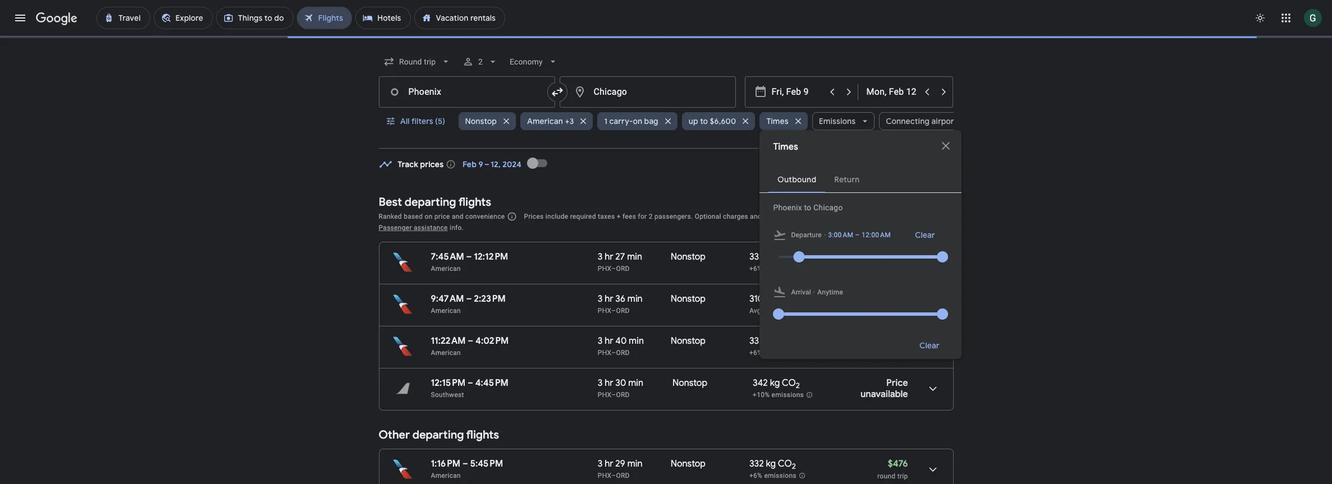 Task type: describe. For each thing, give the bounding box(es) containing it.
feb 9 – 12, 2024
[[463, 160, 522, 170]]

times inside popup button
[[767, 116, 789, 126]]

nonstop flight. element for 3 hr 30 min
[[673, 378, 708, 391]]

+6% emissions for 3 hr 27 min
[[750, 265, 797, 273]]

emissions button
[[813, 108, 875, 135]]

prices
[[524, 213, 544, 221]]

332 inside 332 +6% emissions
[[750, 336, 764, 347]]

1 vertical spatial clear
[[920, 341, 940, 351]]

nonstop for 3 hr 40 min
[[671, 336, 706, 347]]

best
[[379, 195, 402, 210]]

to for chicago
[[805, 203, 812, 212]]

all
[[400, 116, 410, 126]]

5:45 pm
[[470, 459, 503, 470]]

departure
[[792, 231, 822, 239]]

36
[[616, 294, 626, 305]]

phoenix
[[774, 203, 803, 212]]

+6% inside 332 +6% emissions
[[750, 349, 763, 357]]

flights for other departing flights
[[467, 429, 499, 443]]

3 for 3 hr 40 min
[[598, 336, 603, 347]]

1 fees from the left
[[623, 213, 636, 221]]

swap origin and destination. image
[[551, 85, 564, 99]]

avg
[[750, 307, 762, 315]]

40
[[616, 336, 627, 347]]

Departure text field
[[772, 77, 824, 107]]

feb
[[463, 160, 477, 170]]

none search field containing times
[[379, 48, 981, 359]]

+10% emissions
[[753, 392, 804, 399]]

based
[[404, 213, 423, 221]]

ranked
[[379, 213, 402, 221]]

change appearance image
[[1247, 4, 1274, 31]]

total duration 3 hr 27 min. element
[[598, 252, 671, 265]]

times button
[[760, 108, 808, 135]]

– inside 3 hr 30 min phx – ord
[[612, 391, 616, 399]]

phx for 3 hr 30 min
[[598, 391, 612, 399]]

unavailable
[[861, 389, 909, 400]]

departing for other
[[413, 429, 464, 443]]

round inside $476 round trip
[[878, 473, 896, 481]]

+10%
[[753, 392, 770, 399]]

on for carry-
[[633, 116, 643, 126]]

round trip
[[878, 308, 909, 316]]

Return text field
[[867, 77, 919, 107]]

american for 12:12 pm
[[431, 265, 461, 273]]

other departing flights
[[379, 429, 499, 443]]

310
[[750, 294, 764, 305]]

$476 for $476
[[888, 252, 909, 263]]

4:02 pm
[[476, 336, 509, 347]]

– inside the 3 hr 36 min phx – ord
[[612, 307, 616, 315]]

assistance
[[414, 224, 448, 232]]

other
[[379, 429, 410, 443]]

filters
[[411, 116, 433, 126]]

bag inside 1 carry-on bag popup button
[[645, 116, 659, 126]]

ord for 40
[[616, 349, 630, 357]]

3 for 3 hr 36 min
[[598, 294, 603, 305]]

1 trip from the top
[[898, 308, 909, 316]]

trip inside $476 round trip
[[898, 473, 909, 481]]

Departure time: 11:22 AM. text field
[[431, 336, 466, 347]]

co for 3 hr 29 min
[[778, 459, 792, 470]]

southwest
[[431, 391, 464, 399]]

track
[[398, 160, 418, 170]]

leaves phoenix sky harbor international airport at 11:22 am on friday, february 9 and arrives at o'hare international airport at 4:02 pm on friday, february 9. element
[[431, 336, 509, 347]]

american +3
[[527, 116, 574, 126]]

2:23 pm
[[474, 294, 506, 305]]

leaves phoenix sky harbor international airport at 12:15 pm on friday, february 9 and arrives at o'hare international airport at 4:45 pm on friday, february 9. element
[[431, 378, 509, 389]]

+
[[617, 213, 621, 221]]

ord for 30
[[616, 391, 630, 399]]

nonstop for 3 hr 27 min
[[671, 252, 706, 263]]

carry-
[[610, 116, 633, 126]]

connecting airports button
[[880, 108, 981, 135]]

12:12 pm
[[474, 252, 509, 263]]

price
[[887, 378, 909, 389]]

main content containing best departing flights
[[379, 150, 954, 485]]

kg for 3 hr 27 min
[[766, 252, 776, 263]]

flight details. leaves phoenix sky harbor international airport at 1:16 pm on friday, february 9 and arrives at o'hare international airport at 5:45 pm on friday, february 9. image
[[920, 457, 947, 484]]

nonstop flight. element for 3 hr 40 min
[[671, 336, 706, 349]]

11:22 am – 4:02 pm american
[[431, 336, 509, 357]]

may
[[793, 213, 806, 221]]

+6% for 3 hr 29 min
[[750, 472, 763, 480]]

loading results progress bar
[[0, 36, 1333, 38]]

332 kg co 2 for 3 hr 29 min
[[750, 459, 796, 472]]

476 US dollars text field
[[888, 459, 909, 470]]

avg emissions
[[750, 307, 796, 315]]

Departure time: 9:47 AM. text field
[[431, 294, 464, 305]]

– inside the 3 hr 29 min phx – ord
[[612, 472, 616, 480]]

(5)
[[435, 116, 445, 126]]

hr for 30
[[605, 378, 614, 389]]

1
[[605, 116, 608, 126]]

$476 round trip
[[878, 459, 909, 481]]

taxes
[[598, 213, 615, 221]]

co for 3 hr 27 min
[[778, 252, 792, 263]]

up to $6,600
[[689, 116, 737, 126]]

flight details. leaves phoenix sky harbor international airport at 12:15 pm on friday, february 9 and arrives at o'hare international airport at 4:45 pm on friday, february 9. image
[[920, 376, 947, 403]]

– inside the 11:22 am – 4:02 pm american
[[468, 336, 474, 347]]

leaves phoenix sky harbor international airport at 1:16 pm on friday, february 9 and arrives at o'hare international airport at 5:45 pm on friday, february 9. element
[[431, 459, 503, 470]]

3 for 3 hr 29 min
[[598, 459, 603, 470]]

passenger
[[379, 224, 412, 232]]

convenience
[[466, 213, 505, 221]]

leaves phoenix sky harbor international airport at 7:45 am on friday, february 9 and arrives at o'hare international airport at 12:12 pm on friday, february 9. element
[[431, 252, 509, 263]]

3 hr 27 min phx – ord
[[598, 252, 643, 273]]

3:00 am – 12:00 am
[[829, 231, 891, 239]]

total duration 3 hr 29 min. element
[[598, 459, 671, 472]]

3 hr 30 min phx – ord
[[598, 378, 644, 399]]

2 for 3 hr 30 min
[[796, 381, 800, 391]]

required
[[570, 213, 596, 221]]

Arrival time: 5:45 PM. text field
[[470, 459, 503, 470]]

total duration 3 hr 30 min. element
[[598, 378, 673, 391]]

kg for 3 hr 29 min
[[766, 459, 776, 470]]

4:45 pm
[[476, 378, 509, 389]]

+3
[[565, 116, 574, 126]]

apply.
[[808, 213, 826, 221]]

departing for best
[[405, 195, 456, 210]]

hr for 29
[[605, 459, 614, 470]]

– inside 9:47 am – 2:23 pm american
[[466, 294, 472, 305]]

1 carry-on bag button
[[598, 108, 678, 135]]

up to $6,600 button
[[682, 108, 756, 135]]

nonstop for 3 hr 29 min
[[671, 459, 706, 470]]

all filters (5)
[[400, 116, 445, 126]]

$6,600
[[710, 116, 737, 126]]

2 button
[[458, 48, 503, 75]]

– inside 7:45 am – 12:12 pm american
[[466, 252, 472, 263]]

emissions
[[819, 116, 856, 126]]

3:00 am
[[829, 231, 854, 239]]

price
[[435, 213, 450, 221]]

arrival
[[792, 289, 812, 297]]

flights for best departing flights
[[459, 195, 492, 210]]

342 kg co 2
[[753, 378, 800, 391]]

Departure time: 7:45 AM. text field
[[431, 252, 464, 263]]

min for 3 hr 30 min
[[629, 378, 644, 389]]

2024
[[503, 160, 522, 170]]



Task type: vqa. For each thing, say whether or not it's contained in the screenshot.
fifth the "hr" from the top
yes



Task type: locate. For each thing, give the bounding box(es) containing it.
connecting
[[886, 116, 930, 126]]

bag inside prices include required taxes + fees for 2 passengers. optional charges and bag fees may apply. passenger assistance
[[764, 213, 776, 221]]

emissions for 3 hr 29 min
[[765, 472, 797, 480]]

prices
[[420, 160, 444, 170]]

– inside 3 hr 40 min phx – ord
[[612, 349, 616, 357]]

332 +6% emissions
[[750, 336, 797, 357]]

connecting airports
[[886, 116, 962, 126]]

nonstop flight. element for 3 hr 27 min
[[671, 252, 706, 265]]

– inside the 12:15 pm – 4:45 pm southwest
[[468, 378, 473, 389]]

 image for departure
[[824, 230, 826, 241]]

co for 3 hr 30 min
[[782, 378, 796, 389]]

5 3 from the top
[[598, 459, 603, 470]]

+6% emissions for 3 hr 29 min
[[750, 472, 797, 480]]

nonstop
[[465, 116, 497, 126], [671, 252, 706, 263], [671, 294, 706, 305], [671, 336, 706, 347], [673, 378, 708, 389], [671, 459, 706, 470]]

best departing flights
[[379, 195, 492, 210]]

american inside 1:16 pm – 5:45 pm american
[[431, 472, 461, 480]]

3 left 27 on the left bottom
[[598, 252, 603, 263]]

prices include required taxes + fees for 2 passengers. optional charges and bag fees may apply. passenger assistance
[[379, 213, 826, 232]]

2 +6% emissions from the top
[[750, 472, 797, 480]]

hr left 30
[[605, 378, 614, 389]]

3 3 from the top
[[598, 336, 603, 347]]

hr inside 3 hr 27 min phx – ord
[[605, 252, 614, 263]]

bag
[[645, 116, 659, 126], [764, 213, 776, 221]]

332 for 3 hr 27 min
[[750, 252, 764, 263]]

round down 476 us dollars text box
[[878, 308, 896, 316]]

0 horizontal spatial bag
[[645, 116, 659, 126]]

29
[[616, 459, 626, 470]]

clear button
[[902, 226, 949, 244], [906, 333, 953, 359]]

3 332 from the top
[[750, 459, 764, 470]]

332 kg co 2
[[750, 252, 796, 265], [750, 459, 796, 472]]

1 horizontal spatial  image
[[824, 230, 826, 241]]

and
[[452, 213, 464, 221], [750, 213, 762, 221]]

0 vertical spatial $476
[[888, 252, 909, 263]]

3 +6% from the top
[[750, 472, 763, 480]]

charges
[[723, 213, 749, 221]]

1 +6% emissions from the top
[[750, 265, 797, 273]]

– left the 2:23 pm
[[466, 294, 472, 305]]

ord inside 3 hr 30 min phx – ord
[[616, 391, 630, 399]]

3 for 3 hr 27 min
[[598, 252, 603, 263]]

american inside the 11:22 am – 4:02 pm american
[[431, 349, 461, 357]]

11:22 am
[[431, 336, 466, 347]]

phx inside 3 hr 40 min phx – ord
[[598, 349, 612, 357]]

0 horizontal spatial on
[[425, 213, 433, 221]]

kg inside 342 kg co 2
[[770, 378, 780, 389]]

4 hr from the top
[[605, 378, 614, 389]]

7:45 am
[[431, 252, 464, 263]]

on for based
[[425, 213, 433, 221]]

passenger assistance button
[[379, 224, 448, 232]]

min for 3 hr 40 min
[[629, 336, 644, 347]]

phx for 3 hr 36 min
[[598, 307, 612, 315]]

american left +3
[[527, 116, 563, 126]]

1 332 from the top
[[750, 252, 764, 263]]

Arrival time: 4:02 PM. text field
[[476, 336, 509, 347]]

2 for 3 hr 29 min
[[792, 462, 796, 472]]

airports
[[932, 116, 962, 126]]

ord for 36
[[616, 307, 630, 315]]

0 vertical spatial clear button
[[902, 226, 949, 244]]

3 for 3 hr 30 min
[[598, 378, 603, 389]]

american inside popup button
[[527, 116, 563, 126]]

1 horizontal spatial and
[[750, 213, 762, 221]]

flight details. leaves phoenix sky harbor international airport at 11:22 am on friday, february 9 and arrives at o'hare international airport at 4:02 pm on friday, february 9. image
[[920, 334, 947, 361]]

round
[[878, 308, 896, 316], [878, 473, 896, 481]]

 image right arrival
[[814, 287, 816, 298]]

– inside 1:16 pm – 5:45 pm american
[[463, 459, 468, 470]]

include
[[546, 213, 569, 221]]

ord inside 3 hr 40 min phx – ord
[[616, 349, 630, 357]]

anytime
[[818, 289, 844, 297]]

2 inside prices include required taxes + fees for 2 passengers. optional charges and bag fees may apply. passenger assistance
[[649, 213, 653, 221]]

0 vertical spatial trip
[[898, 308, 909, 316]]

Departure time: 1:16 PM. text field
[[431, 459, 461, 470]]

find the best price region
[[379, 150, 954, 187]]

0 horizontal spatial and
[[452, 213, 464, 221]]

1 $476 from the top
[[888, 252, 909, 263]]

–
[[856, 231, 860, 239], [466, 252, 472, 263], [612, 265, 616, 273], [466, 294, 472, 305], [612, 307, 616, 315], [468, 336, 474, 347], [612, 349, 616, 357], [468, 378, 473, 389], [612, 391, 616, 399], [463, 459, 468, 470], [612, 472, 616, 480]]

1 round from the top
[[878, 308, 896, 316]]

27
[[616, 252, 625, 263]]

min right 30
[[629, 378, 644, 389]]

on up 'assistance'
[[425, 213, 433, 221]]

min for 3 hr 29 min
[[628, 459, 643, 470]]

 image
[[824, 230, 826, 241], [814, 287, 816, 298]]

0 horizontal spatial  image
[[814, 287, 816, 298]]

phx down total duration 3 hr 30 min. "element"
[[598, 391, 612, 399]]

0 vertical spatial 332 kg co 2
[[750, 252, 796, 265]]

0 vertical spatial +6%
[[750, 265, 763, 273]]

1 vertical spatial on
[[425, 213, 433, 221]]

– down 30
[[612, 391, 616, 399]]

3 inside the 3 hr 29 min phx – ord
[[598, 459, 603, 470]]

clear button up 476 us dollars text box
[[902, 226, 949, 244]]

3 inside the 3 hr 36 min phx – ord
[[598, 294, 603, 305]]

departing up ranked based on price and convenience
[[405, 195, 456, 210]]

nonstop flight. element for 3 hr 36 min
[[671, 294, 706, 307]]

phx inside 3 hr 30 min phx – ord
[[598, 391, 612, 399]]

$476 down 12:00 am
[[888, 252, 909, 263]]

2 vertical spatial +6%
[[750, 472, 763, 480]]

emissions
[[765, 265, 797, 273], [763, 307, 796, 315], [765, 349, 797, 357], [772, 392, 804, 399], [765, 472, 797, 480]]

hr inside 3 hr 40 min phx – ord
[[605, 336, 614, 347]]

american inside 7:45 am – 12:12 pm american
[[431, 265, 461, 273]]

clear right 12:00 am
[[915, 230, 935, 240]]

phx for 3 hr 27 min
[[598, 265, 612, 273]]

5 ord from the top
[[616, 472, 630, 480]]

3 hr from the top
[[605, 336, 614, 347]]

emissions for 3 hr 30 min
[[772, 392, 804, 399]]

332
[[750, 252, 764, 263], [750, 336, 764, 347], [750, 459, 764, 470]]

phx inside the 3 hr 29 min phx – ord
[[598, 472, 612, 480]]

– right 7:45 am text field
[[466, 252, 472, 263]]

min right 40
[[629, 336, 644, 347]]

flights up '5:45 pm'
[[467, 429, 499, 443]]

clear up flight details. leaves phoenix sky harbor international airport at 12:15 pm on friday, february 9 and arrives at o'hare international airport at 4:45 pm on friday, february 9. icon
[[920, 341, 940, 351]]

1 332 kg co 2 from the top
[[750, 252, 796, 265]]

1 vertical spatial +6%
[[750, 349, 763, 357]]

american for 2:23 pm
[[431, 307, 461, 315]]

ranked based on price and convenience
[[379, 213, 505, 221]]

1 hr from the top
[[605, 252, 614, 263]]

ord down 30
[[616, 391, 630, 399]]

4 3 from the top
[[598, 378, 603, 389]]

0 vertical spatial round
[[878, 308, 896, 316]]

476 US dollars text field
[[888, 252, 909, 263]]

None field
[[379, 52, 456, 72], [505, 52, 563, 72], [379, 52, 456, 72], [505, 52, 563, 72]]

phx for 3 hr 40 min
[[598, 349, 612, 357]]

– left 4:45 pm text box
[[468, 378, 473, 389]]

3
[[598, 252, 603, 263], [598, 294, 603, 305], [598, 336, 603, 347], [598, 378, 603, 389], [598, 459, 603, 470]]

ord down 36
[[616, 307, 630, 315]]

min inside 3 hr 40 min phx – ord
[[629, 336, 644, 347]]

3 inside 3 hr 30 min phx – ord
[[598, 378, 603, 389]]

– right the 1:16 pm text box
[[463, 459, 468, 470]]

2 fees from the left
[[778, 213, 791, 221]]

Arrival time: 12:12 PM. text field
[[474, 252, 509, 263]]

1 3 from the top
[[598, 252, 603, 263]]

None search field
[[379, 48, 981, 359]]

track prices
[[398, 160, 444, 170]]

learn more about tracked prices image
[[446, 160, 456, 170]]

hr for 27
[[605, 252, 614, 263]]

phx down total duration 3 hr 27 min. 'element'
[[598, 265, 612, 273]]

to right up
[[701, 116, 708, 126]]

on right 1
[[633, 116, 643, 126]]

flights
[[459, 195, 492, 210], [467, 429, 499, 443]]

3 hr 29 min phx – ord
[[598, 459, 643, 480]]

hr left the 29
[[605, 459, 614, 470]]

up
[[689, 116, 699, 126]]

$476 inside $476 round trip
[[888, 459, 909, 470]]

342
[[753, 378, 768, 389]]

min for 3 hr 27 min
[[628, 252, 643, 263]]

emissions for 3 hr 27 min
[[765, 265, 797, 273]]

0 vertical spatial bag
[[645, 116, 659, 126]]

fees down phoenix
[[778, 213, 791, 221]]

4 ord from the top
[[616, 391, 630, 399]]

2 trip from the top
[[898, 473, 909, 481]]

american
[[527, 116, 563, 126], [431, 265, 461, 273], [431, 307, 461, 315], [431, 349, 461, 357], [431, 472, 461, 480]]

to for $6,600
[[701, 116, 708, 126]]

min right the 29
[[628, 459, 643, 470]]

12:15 pm
[[431, 378, 466, 389]]

nonstop flight. element
[[671, 252, 706, 265], [671, 294, 706, 307], [671, 336, 706, 349], [673, 378, 708, 391], [671, 459, 706, 472]]

1 horizontal spatial to
[[805, 203, 812, 212]]

1 and from the left
[[452, 213, 464, 221]]

0 vertical spatial clear
[[915, 230, 935, 240]]

departing up 1:16 pm
[[413, 429, 464, 443]]

2 inside popup button
[[478, 57, 483, 66]]

5 hr from the top
[[605, 459, 614, 470]]

clear button up flight details. leaves phoenix sky harbor international airport at 12:15 pm on friday, february 9 and arrives at o'hare international airport at 4:45 pm on friday, february 9. icon
[[906, 333, 953, 359]]

min right 27 on the left bottom
[[628, 252, 643, 263]]

american down the 1:16 pm text box
[[431, 472, 461, 480]]

american for 4:02 pm
[[431, 349, 461, 357]]

1 vertical spatial 332
[[750, 336, 764, 347]]

– down 27 on the left bottom
[[612, 265, 616, 273]]

for
[[638, 213, 647, 221]]

american inside 9:47 am – 2:23 pm american
[[431, 307, 461, 315]]

fees right +
[[623, 213, 636, 221]]

1 vertical spatial flights
[[467, 429, 499, 443]]

trip down $476 text field on the right bottom of page
[[898, 473, 909, 481]]

total duration 3 hr 36 min. element
[[598, 294, 671, 307]]

5 phx from the top
[[598, 472, 612, 480]]

$476 left flight details. leaves phoenix sky harbor international airport at 1:16 pm on friday, february 9 and arrives at o'hare international airport at 5:45 pm on friday, february 9. icon
[[888, 459, 909, 470]]

1 vertical spatial times
[[774, 142, 799, 153]]

american down 7:45 am
[[431, 265, 461, 273]]

Departure time: 12:15 PM. text field
[[431, 378, 466, 389]]

ord down the 29
[[616, 472, 630, 480]]

0 vertical spatial flights
[[459, 195, 492, 210]]

$476 for $476 round trip
[[888, 459, 909, 470]]

7:45 am – 12:12 pm american
[[431, 252, 509, 273]]

hr inside 3 hr 30 min phx – ord
[[605, 378, 614, 389]]

3 ord from the top
[[616, 349, 630, 357]]

close dialog image
[[940, 139, 953, 153]]

– right "3:00 am"
[[856, 231, 860, 239]]

1 horizontal spatial bag
[[764, 213, 776, 221]]

min inside 3 hr 30 min phx – ord
[[629, 378, 644, 389]]

hr left 40
[[605, 336, 614, 347]]

2 vertical spatial 332
[[750, 459, 764, 470]]

trip
[[898, 308, 909, 316], [898, 473, 909, 481]]

1 vertical spatial to
[[805, 203, 812, 212]]

Arrival time: 4:45 PM. text field
[[476, 378, 509, 389]]

1 vertical spatial +6% emissions
[[750, 472, 797, 480]]

3 left 36
[[598, 294, 603, 305]]

0 horizontal spatial fees
[[623, 213, 636, 221]]

1 vertical spatial departing
[[413, 429, 464, 443]]

332 for 3 hr 29 min
[[750, 459, 764, 470]]

1:16 pm – 5:45 pm american
[[431, 459, 503, 480]]

min
[[628, 252, 643, 263], [628, 294, 643, 305], [629, 336, 644, 347], [629, 378, 644, 389], [628, 459, 643, 470]]

332 kg co 2 for 3 hr 27 min
[[750, 252, 796, 265]]

and right price
[[452, 213, 464, 221]]

2 3 from the top
[[598, 294, 603, 305]]

3 left 30
[[598, 378, 603, 389]]

2 for 3 hr 27 min
[[792, 255, 796, 265]]

ord inside 3 hr 27 min phx – ord
[[616, 265, 630, 273]]

2 332 from the top
[[750, 336, 764, 347]]

1 vertical spatial round
[[878, 473, 896, 481]]

ord for 29
[[616, 472, 630, 480]]

and inside prices include required taxes + fees for 2 passengers. optional charges and bag fees may apply. passenger assistance
[[750, 213, 762, 221]]

co
[[778, 252, 792, 263], [778, 294, 792, 305], [782, 378, 796, 389], [778, 459, 792, 470]]

to inside "popup button"
[[701, 116, 708, 126]]

american +3 button
[[521, 108, 593, 135]]

3 inside 3 hr 27 min phx – ord
[[598, 252, 603, 263]]

nonstop flight. element for 3 hr 29 min
[[671, 459, 706, 472]]

chicago
[[814, 203, 843, 212]]

phx down "total duration 3 hr 36 min." element
[[598, 307, 612, 315]]

hr for 40
[[605, 336, 614, 347]]

3 inside 3 hr 40 min phx – ord
[[598, 336, 603, 347]]

on inside popup button
[[633, 116, 643, 126]]

phoenix to chicago
[[774, 203, 843, 212]]

1 ord from the top
[[616, 265, 630, 273]]

+6%
[[750, 265, 763, 273], [750, 349, 763, 357], [750, 472, 763, 480]]

phx down total duration 3 hr 29 min. element
[[598, 472, 612, 480]]

1 vertical spatial bag
[[764, 213, 776, 221]]

nonstop inside nonstop popup button
[[465, 116, 497, 126]]

4 phx from the top
[[598, 391, 612, 399]]

2 phx from the top
[[598, 307, 612, 315]]

bag right carry-
[[645, 116, 659, 126]]

None text field
[[379, 76, 555, 108], [560, 76, 736, 108], [379, 76, 555, 108], [560, 76, 736, 108]]

bag fees button
[[764, 213, 791, 221]]

0 vertical spatial  image
[[824, 230, 826, 241]]

1:16 pm
[[431, 459, 461, 470]]

min inside 3 hr 27 min phx – ord
[[628, 252, 643, 263]]

phx inside 3 hr 27 min phx – ord
[[598, 265, 612, 273]]

passengers.
[[655, 213, 693, 221]]

american down 9:47 am
[[431, 307, 461, 315]]

12:00 am
[[862, 231, 891, 239]]

$476
[[888, 252, 909, 263], [888, 459, 909, 470]]

on
[[633, 116, 643, 126], [425, 213, 433, 221]]

emissions inside 332 +6% emissions
[[765, 349, 797, 357]]

 image for arrival
[[814, 287, 816, 298]]

0 vertical spatial 332
[[750, 252, 764, 263]]

times down 'departure' text field
[[767, 116, 789, 126]]

trip down 476 us dollars text box
[[898, 308, 909, 316]]

0 vertical spatial +6% emissions
[[750, 265, 797, 273]]

– down 36
[[612, 307, 616, 315]]

kg for 3 hr 30 min
[[770, 378, 780, 389]]

min right 36
[[628, 294, 643, 305]]

9 – 12,
[[479, 160, 501, 170]]

american down 11:22 am text field
[[431, 349, 461, 357]]

30
[[616, 378, 626, 389]]

2 ord from the top
[[616, 307, 630, 315]]

0 vertical spatial on
[[633, 116, 643, 126]]

hr left 36
[[605, 294, 614, 305]]

hr for 36
[[605, 294, 614, 305]]

emissions for 3 hr 36 min
[[763, 307, 796, 315]]

2 $476 from the top
[[888, 459, 909, 470]]

min for 3 hr 36 min
[[628, 294, 643, 305]]

hr inside the 3 hr 36 min phx – ord
[[605, 294, 614, 305]]

ord down 27 on the left bottom
[[616, 265, 630, 273]]

clear
[[915, 230, 935, 240], [920, 341, 940, 351]]

2 round from the top
[[878, 473, 896, 481]]

1 carry-on bag
[[605, 116, 659, 126]]

min inside the 3 hr 29 min phx – ord
[[628, 459, 643, 470]]

2 hr from the top
[[605, 294, 614, 305]]

– inside 3 hr 27 min phx – ord
[[612, 265, 616, 273]]

1 horizontal spatial on
[[633, 116, 643, 126]]

price unavailable
[[861, 378, 909, 400]]

2 and from the left
[[750, 213, 762, 221]]

american for 5:45 pm
[[431, 472, 461, 480]]

ord for 27
[[616, 265, 630, 273]]

min inside the 3 hr 36 min phx – ord
[[628, 294, 643, 305]]

2 inside 342 kg co 2
[[796, 381, 800, 391]]

and right charges on the top right
[[750, 213, 762, 221]]

3 left the 29
[[598, 459, 603, 470]]

1 vertical spatial clear button
[[906, 333, 953, 359]]

flights up convenience
[[459, 195, 492, 210]]

ord inside the 3 hr 29 min phx – ord
[[616, 472, 630, 480]]

1 horizontal spatial fees
[[778, 213, 791, 221]]

 image left "3:00 am"
[[824, 230, 826, 241]]

3 left 40
[[598, 336, 603, 347]]

9:47 am
[[431, 294, 464, 305]]

to up may
[[805, 203, 812, 212]]

Arrival time: 2:23 PM. text field
[[474, 294, 506, 305]]

1 +6% from the top
[[750, 265, 763, 273]]

310 kg co
[[750, 294, 792, 305]]

1 phx from the top
[[598, 265, 612, 273]]

1 vertical spatial $476
[[888, 459, 909, 470]]

1 vertical spatial trip
[[898, 473, 909, 481]]

12:15 pm – 4:45 pm southwest
[[431, 378, 509, 399]]

ord down 40
[[616, 349, 630, 357]]

phx inside the 3 hr 36 min phx – ord
[[598, 307, 612, 315]]

times down times popup button
[[774, 142, 799, 153]]

nonstop for 3 hr 36 min
[[671, 294, 706, 305]]

3 hr 40 min phx – ord
[[598, 336, 644, 357]]

0 vertical spatial to
[[701, 116, 708, 126]]

bag down phoenix
[[764, 213, 776, 221]]

phx down total duration 3 hr 40 min. 'element'
[[598, 349, 612, 357]]

1 vertical spatial 332 kg co 2
[[750, 459, 796, 472]]

learn more about ranking image
[[507, 212, 518, 222]]

2 +6% from the top
[[750, 349, 763, 357]]

all filters (5) button
[[379, 108, 454, 135]]

0 horizontal spatial to
[[701, 116, 708, 126]]

+6% emissions
[[750, 265, 797, 273], [750, 472, 797, 480]]

co inside 342 kg co 2
[[782, 378, 796, 389]]

optional
[[695, 213, 722, 221]]

kg
[[766, 252, 776, 263], [766, 294, 776, 305], [770, 378, 780, 389], [766, 459, 776, 470]]

– left "4:02 pm"
[[468, 336, 474, 347]]

nonstop for 3 hr 30 min
[[673, 378, 708, 389]]

1 vertical spatial  image
[[814, 287, 816, 298]]

– down 40
[[612, 349, 616, 357]]

2 332 kg co 2 from the top
[[750, 459, 796, 472]]

main menu image
[[13, 11, 27, 25]]

leaves phoenix sky harbor international airport at 9:47 am on friday, february 9 and arrives at o'hare international airport at 2:23 pm on friday, february 9. element
[[431, 294, 506, 305]]

– down the 29
[[612, 472, 616, 480]]

hr left 27 on the left bottom
[[605, 252, 614, 263]]

3 phx from the top
[[598, 349, 612, 357]]

round down $476 text field on the right bottom of page
[[878, 473, 896, 481]]

0 vertical spatial departing
[[405, 195, 456, 210]]

main content
[[379, 150, 954, 485]]

nonstop button
[[459, 108, 516, 135]]

ord inside the 3 hr 36 min phx – ord
[[616, 307, 630, 315]]

hr inside the 3 hr 29 min phx – ord
[[605, 459, 614, 470]]

phx for 3 hr 29 min
[[598, 472, 612, 480]]

total duration 3 hr 40 min. element
[[598, 336, 671, 349]]

0 vertical spatial times
[[767, 116, 789, 126]]

+6% for 3 hr 27 min
[[750, 265, 763, 273]]



